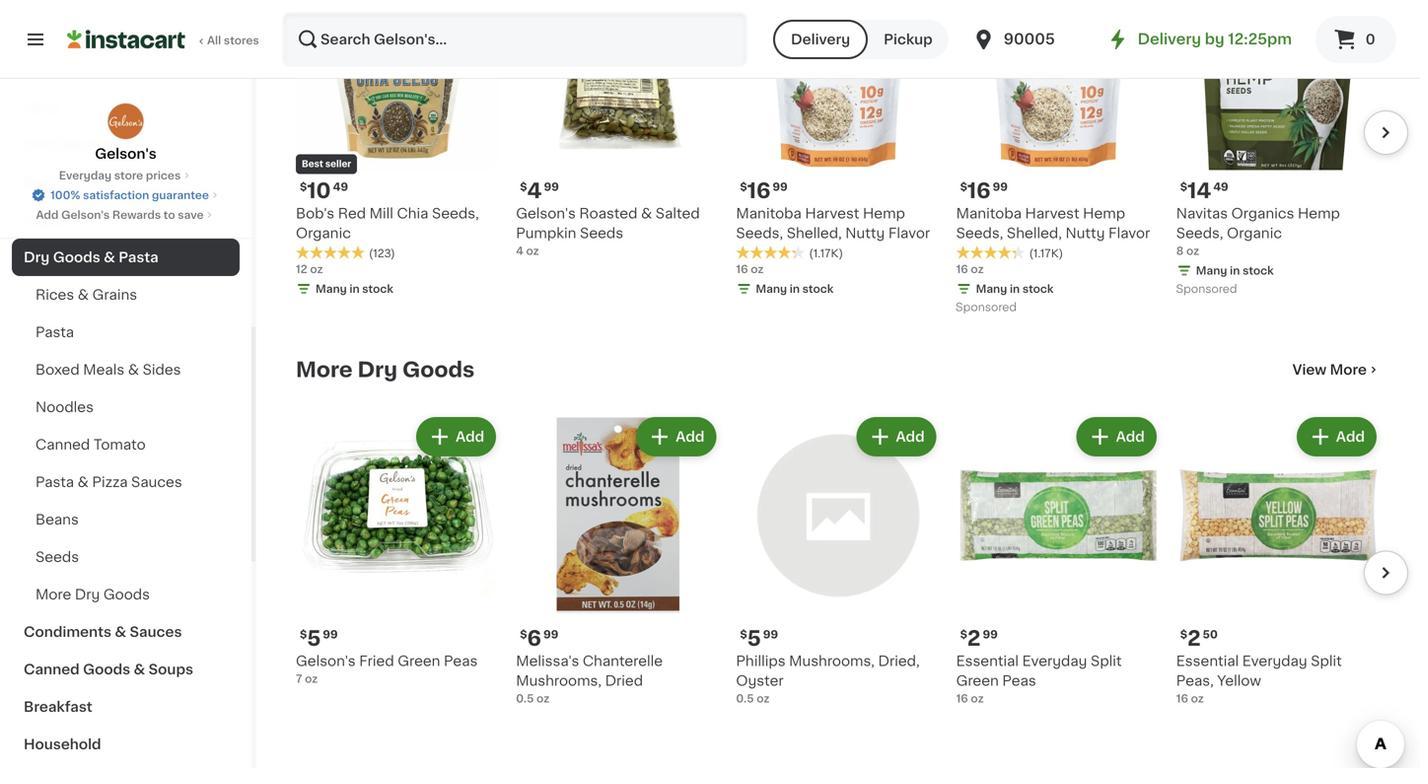 Task type: locate. For each thing, give the bounding box(es) containing it.
nutty
[[845, 227, 885, 240], [1066, 227, 1105, 240]]

0.5 down the melissa's
[[516, 693, 534, 704]]

2 5 from the left
[[747, 628, 761, 649]]

household link
[[12, 726, 240, 763]]

bob's
[[296, 207, 334, 221]]

gelson's link
[[95, 103, 157, 164]]

3 hemp from the left
[[1298, 207, 1340, 221]]

5 up gelson's fried green peas 7 oz
[[307, 628, 321, 649]]

item carousel region
[[268, 0, 1408, 327], [268, 406, 1408, 761]]

canned for canned tomato
[[36, 438, 90, 452]]

(1.17k) inside the 'product' group
[[1029, 248, 1063, 259]]

essential up the peas,
[[1176, 654, 1239, 668]]

seeds inside the gelson's roasted & salted pumpkin seeds 4 oz
[[580, 227, 623, 240]]

1 vertical spatial peas
[[1002, 674, 1036, 688]]

dry
[[24, 251, 50, 264], [357, 360, 398, 380], [75, 588, 100, 602]]

1 horizontal spatial more dry goods
[[296, 360, 475, 380]]

fried
[[359, 654, 394, 668]]

0 horizontal spatial flavor
[[888, 227, 930, 240]]

beer
[[24, 176, 57, 189]]

2 vertical spatial pasta
[[36, 475, 74, 489]]

seeds link
[[12, 538, 240, 576]]

2 item carousel region from the top
[[268, 406, 1408, 761]]

harvest
[[805, 207, 859, 221], [1025, 207, 1080, 221]]

0 horizontal spatial more dry goods
[[36, 588, 150, 602]]

boxed meals & sides link
[[12, 351, 240, 389]]

2 for essential everyday split green peas
[[967, 628, 981, 649]]

0 horizontal spatial shelled,
[[787, 227, 842, 240]]

0 horizontal spatial 0.5
[[516, 693, 534, 704]]

99 inside $ 6 99
[[543, 629, 558, 640]]

4 down pumpkin
[[516, 246, 524, 257]]

0 horizontal spatial more dry goods link
[[12, 576, 240, 613]]

all stores
[[207, 35, 259, 46]]

everyday inside everyday store prices link
[[59, 170, 112, 181]]

mushrooms,
[[789, 654, 875, 668], [516, 674, 602, 688]]

1 $ 5 99 from the left
[[300, 628, 338, 649]]

canned up breakfast at the left
[[24, 663, 80, 677]]

1 item carousel region from the top
[[268, 0, 1408, 327]]

$ inside $ 10 49
[[300, 182, 307, 193]]

4 up pumpkin
[[527, 181, 542, 201]]

green inside the essential everyday split green peas 16 oz
[[956, 674, 999, 688]]

5 for gelson's fried green peas
[[307, 628, 321, 649]]

2 horizontal spatial everyday
[[1242, 654, 1307, 668]]

12
[[296, 264, 307, 275]]

2 manitoba harvest hemp seeds, shelled, nutty flavor from the left
[[956, 207, 1150, 240]]

0 vertical spatial more dry goods link
[[296, 358, 475, 382]]

(1.17k)
[[809, 248, 843, 259], [1029, 248, 1063, 259]]

peas inside gelson's fried green peas 7 oz
[[444, 654, 478, 668]]

gelson's inside gelson's fried green peas 7 oz
[[296, 654, 356, 668]]

manitoba harvest hemp seeds, shelled, nutty flavor
[[736, 207, 930, 240], [956, 207, 1150, 240]]

12:25pm
[[1228, 32, 1292, 46]]

5 add button from the left
[[1299, 419, 1375, 455]]

flavor
[[888, 227, 930, 240], [1109, 227, 1150, 240]]

pasta down liquor link
[[119, 251, 158, 264]]

1 5 from the left
[[307, 628, 321, 649]]

satisfaction
[[83, 190, 149, 201]]

pasta down rices
[[36, 325, 74, 339]]

1 horizontal spatial 5
[[747, 628, 761, 649]]

99 inside $ 4 99
[[544, 182, 559, 193]]

canned down "noodles"
[[36, 438, 90, 452]]

0 horizontal spatial manitoba harvest hemp seeds, shelled, nutty flavor
[[736, 207, 930, 240]]

99
[[773, 182, 788, 193], [544, 182, 559, 193], [993, 182, 1008, 193], [323, 629, 338, 640], [763, 629, 778, 640], [543, 629, 558, 640], [983, 629, 998, 640]]

1 horizontal spatial green
[[956, 674, 999, 688]]

5 for phillips mushrooms, dried, oyster
[[747, 628, 761, 649]]

hemp
[[863, 207, 905, 221], [1083, 207, 1125, 221], [1298, 207, 1340, 221]]

gelson's for gelson's
[[95, 147, 157, 161]]

1 vertical spatial canned
[[24, 663, 80, 677]]

canned for canned goods & soups
[[24, 663, 80, 677]]

everyday inside the essential everyday split green peas 16 oz
[[1022, 654, 1087, 668]]

pickup
[[884, 33, 933, 46]]

view
[[1293, 363, 1327, 377]]

0 vertical spatial item carousel region
[[268, 0, 1408, 327]]

2 up the essential everyday split green peas 16 oz
[[967, 628, 981, 649]]

49 right 10
[[333, 182, 348, 193]]

oz inside the essential everyday split green peas 16 oz
[[971, 693, 984, 704]]

essential inside the essential everyday split green peas 16 oz
[[956, 654, 1019, 668]]

to
[[164, 210, 175, 220]]

sides
[[143, 363, 181, 377]]

0 vertical spatial canned
[[36, 438, 90, 452]]

delivery button
[[773, 20, 868, 59]]

sauces right "pizza"
[[131, 475, 182, 489]]

flavor inside the 'product' group
[[1109, 227, 1150, 240]]

1 vertical spatial more dry goods link
[[12, 576, 240, 613]]

1 add button from the left
[[418, 419, 494, 455]]

0 horizontal spatial 5
[[307, 628, 321, 649]]

1 horizontal spatial essential
[[1176, 654, 1239, 668]]

49 right 14
[[1213, 182, 1229, 193]]

12 oz
[[296, 264, 323, 275]]

add button
[[418, 419, 494, 455], [638, 419, 714, 455], [858, 419, 935, 455], [1079, 419, 1155, 455], [1299, 419, 1375, 455]]

1 horizontal spatial (1.17k)
[[1029, 248, 1063, 259]]

dry inside dry goods & pasta link
[[24, 251, 50, 264]]

1 vertical spatial pasta
[[36, 325, 74, 339]]

1 horizontal spatial harvest
[[1025, 207, 1080, 221]]

delivery inside button
[[791, 33, 850, 46]]

5 up phillips
[[747, 628, 761, 649]]

2 $ 16 99 from the left
[[960, 181, 1008, 201]]

product group containing 6
[[516, 413, 720, 707]]

None search field
[[282, 12, 748, 67]]

1 horizontal spatial manitoba harvest hemp seeds, shelled, nutty flavor
[[956, 207, 1150, 240]]

& left soups at the bottom
[[134, 663, 145, 677]]

$ 5 99 up 7
[[300, 628, 338, 649]]

split inside essential everyday split peas, yellow 16 oz
[[1311, 654, 1342, 668]]

1 vertical spatial sponsored badge image
[[956, 303, 1016, 314]]

0 horizontal spatial mushrooms,
[[516, 674, 602, 688]]

pasta up beans
[[36, 475, 74, 489]]

essential inside essential everyday split peas, yellow 16 oz
[[1176, 654, 1239, 668]]

1 hemp from the left
[[863, 207, 905, 221]]

2
[[967, 628, 981, 649], [1188, 628, 1201, 649]]

split inside the essential everyday split green peas 16 oz
[[1091, 654, 1122, 668]]

product group
[[956, 0, 1161, 319], [1176, 0, 1381, 301], [296, 413, 500, 687], [516, 413, 720, 707], [736, 413, 940, 707], [956, 413, 1161, 707], [1176, 413, 1381, 707]]

4 add button from the left
[[1079, 419, 1155, 455]]

16 inside the essential everyday split green peas 16 oz
[[956, 693, 968, 704]]

2 harvest from the left
[[1025, 207, 1080, 221]]

salted
[[656, 207, 700, 221]]

organic down organics
[[1227, 227, 1282, 240]]

oz inside navitas organics hemp seeds, organic 8 oz
[[1186, 246, 1199, 257]]

8
[[1176, 246, 1184, 257]]

2 manitoba from the left
[[956, 207, 1022, 221]]

mushrooms, down the melissa's
[[516, 674, 602, 688]]

0 horizontal spatial 4
[[516, 246, 524, 257]]

0 vertical spatial dry
[[24, 251, 50, 264]]

$ 5 99 up phillips
[[740, 628, 778, 649]]

2 flavor from the left
[[1109, 227, 1150, 240]]

navitas organics hemp seeds, organic 8 oz
[[1176, 207, 1340, 257]]

1 nutty from the left
[[845, 227, 885, 240]]

sponsored badge image
[[1176, 284, 1236, 296], [956, 303, 1016, 314]]

0 horizontal spatial green
[[398, 654, 440, 668]]

soups
[[149, 663, 193, 677]]

0 horizontal spatial $ 16 99
[[740, 181, 788, 201]]

2 (1.17k) from the left
[[1029, 248, 1063, 259]]

organic down bob's
[[296, 227, 351, 240]]

0 horizontal spatial seeds
[[36, 550, 79, 564]]

5
[[307, 628, 321, 649], [747, 628, 761, 649]]

goods
[[53, 251, 100, 264], [402, 360, 475, 380], [103, 588, 150, 602], [83, 663, 130, 677]]

1 horizontal spatial $ 16 99
[[960, 181, 1008, 201]]

2 $ 5 99 from the left
[[740, 628, 778, 649]]

prepared foods
[[24, 63, 137, 77]]

stock
[[1243, 266, 1274, 276], [362, 284, 393, 295], [802, 284, 834, 295], [1023, 284, 1054, 295]]

& up grains
[[104, 251, 115, 264]]

gelson's up pumpkin
[[516, 207, 576, 221]]

product group containing 14
[[1176, 0, 1381, 301]]

add for melissa's chanterelle mushrooms, dried
[[676, 430, 705, 444]]

1 2 from the left
[[967, 628, 981, 649]]

green right fried
[[398, 654, 440, 668]]

$ inside $ 2 99
[[960, 629, 967, 640]]

0 vertical spatial sauces
[[131, 475, 182, 489]]

1 horizontal spatial flavor
[[1109, 227, 1150, 240]]

2 2 from the left
[[1188, 628, 1201, 649]]

& left sides
[[128, 363, 139, 377]]

beverages
[[62, 138, 137, 152]]

sponsored badge image for 14
[[1176, 284, 1236, 296]]

delivery left pickup at the top right of page
[[791, 33, 850, 46]]

3 add button from the left
[[858, 419, 935, 455]]

roasted
[[579, 207, 638, 221]]

1 split from the left
[[1091, 654, 1122, 668]]

0 horizontal spatial hemp
[[863, 207, 905, 221]]

99 inside $ 2 99
[[983, 629, 998, 640]]

99 for mushrooms,
[[543, 629, 558, 640]]

2 16 oz from the left
[[956, 264, 984, 275]]

add button for gelson's fried green peas
[[418, 419, 494, 455]]

0 horizontal spatial (1.17k)
[[809, 248, 843, 259]]

49 inside "$ 14 49"
[[1213, 182, 1229, 193]]

everyday for essential everyday split green peas
[[1022, 654, 1087, 668]]

$ 5 99
[[300, 628, 338, 649], [740, 628, 778, 649]]

0.5 inside melissa's chanterelle mushrooms, dried 0.5 oz
[[516, 693, 534, 704]]

1 horizontal spatial 49
[[1213, 182, 1229, 193]]

2 organic from the left
[[1227, 227, 1282, 240]]

2 horizontal spatial more
[[1330, 363, 1367, 377]]

& up 100%
[[60, 176, 72, 189]]

add inside the 'product' group
[[676, 430, 705, 444]]

2 0.5 from the left
[[516, 693, 534, 704]]

prepared foods link
[[12, 51, 240, 89]]

1 0.5 from the left
[[736, 693, 754, 704]]

seeds down roasted
[[580, 227, 623, 240]]

1 essential from the left
[[956, 654, 1019, 668]]

item carousel region containing 10
[[268, 0, 1408, 327]]

0 horizontal spatial 49
[[333, 182, 348, 193]]

gelson's roasted & salted pumpkin seeds 4 oz
[[516, 207, 700, 257]]

0 horizontal spatial sponsored badge image
[[956, 303, 1016, 314]]

pasta
[[119, 251, 158, 264], [36, 325, 74, 339], [36, 475, 74, 489]]

0 horizontal spatial harvest
[[805, 207, 859, 221]]

sponsored badge image for 16
[[956, 303, 1016, 314]]

rices & grains link
[[12, 276, 240, 314]]

add for phillips mushrooms, dried, oyster
[[896, 430, 925, 444]]

1 horizontal spatial mushrooms,
[[789, 654, 875, 668]]

0 vertical spatial more dry goods
[[296, 360, 475, 380]]

0 vertical spatial peas
[[444, 654, 478, 668]]

1 manitoba harvest hemp seeds, shelled, nutty flavor from the left
[[736, 207, 930, 240]]

0 horizontal spatial 2
[[967, 628, 981, 649]]

2 essential from the left
[[1176, 654, 1239, 668]]

peas inside the essential everyday split green peas 16 oz
[[1002, 674, 1036, 688]]

manitoba harvest hemp seeds, shelled, nutty flavor inside the 'product' group
[[956, 207, 1150, 240]]

99 for green
[[323, 629, 338, 640]]

2 shelled, from the left
[[1007, 227, 1062, 240]]

sauces
[[131, 475, 182, 489], [130, 625, 182, 639]]

organic inside navitas organics hemp seeds, organic 8 oz
[[1227, 227, 1282, 240]]

1 horizontal spatial nutty
[[1066, 227, 1105, 240]]

0 horizontal spatial more
[[36, 588, 71, 602]]

pasta for pasta & pizza sauces
[[36, 475, 74, 489]]

1 49 from the left
[[333, 182, 348, 193]]

gelson's inside add gelson's rewards to save link
[[61, 210, 110, 220]]

0 horizontal spatial manitoba
[[736, 207, 802, 221]]

1 horizontal spatial sponsored badge image
[[1176, 284, 1236, 296]]

prepared
[[24, 63, 89, 77]]

0.5 down oyster
[[736, 693, 754, 704]]

2 49 from the left
[[1213, 182, 1229, 193]]

4 inside the gelson's roasted & salted pumpkin seeds 4 oz
[[516, 246, 524, 257]]

1 vertical spatial green
[[956, 674, 999, 688]]

0 horizontal spatial essential
[[956, 654, 1019, 668]]

& left salted
[[641, 207, 652, 221]]

1 horizontal spatial delivery
[[1138, 32, 1201, 46]]

1 horizontal spatial 0.5
[[736, 693, 754, 704]]

oz inside melissa's chanterelle mushrooms, dried 0.5 oz
[[537, 693, 550, 704]]

add gelson's rewards to save
[[36, 210, 204, 220]]

oyster
[[736, 674, 784, 688]]

essential everyday split peas, yellow 16 oz
[[1176, 654, 1342, 704]]

$ 2 50
[[1180, 628, 1218, 649]]

0 horizontal spatial delivery
[[791, 33, 850, 46]]

2 horizontal spatial hemp
[[1298, 207, 1340, 221]]

delivery by 12:25pm link
[[1106, 28, 1292, 51]]

chanterelle
[[583, 654, 663, 668]]

green
[[398, 654, 440, 668], [956, 674, 999, 688]]

essential for green
[[956, 654, 1019, 668]]

0 horizontal spatial nutty
[[845, 227, 885, 240]]

0 horizontal spatial $ 5 99
[[300, 628, 338, 649]]

100% satisfaction guarantee button
[[31, 183, 221, 203]]

99 for &
[[544, 182, 559, 193]]

add for essential everyday split peas, yellow
[[1336, 430, 1365, 444]]

2 nutty from the left
[[1066, 227, 1105, 240]]

add button inside the 'product' group
[[638, 419, 714, 455]]

delivery left by
[[1138, 32, 1201, 46]]

many in stock
[[1196, 266, 1274, 276], [316, 284, 393, 295], [756, 284, 834, 295], [976, 284, 1054, 295]]

sauces up soups at the bottom
[[130, 625, 182, 639]]

0 vertical spatial mushrooms,
[[789, 654, 875, 668]]

green down $ 2 99
[[956, 674, 999, 688]]

cider
[[75, 176, 114, 189]]

0.5 inside phillips mushrooms, dried, oyster 0.5 oz
[[736, 693, 754, 704]]

mushrooms, inside phillips mushrooms, dried, oyster 0.5 oz
[[789, 654, 875, 668]]

1 horizontal spatial hemp
[[1083, 207, 1125, 221]]

instacart logo image
[[67, 28, 185, 51]]

nutty inside the 'product' group
[[1066, 227, 1105, 240]]

0 vertical spatial seeds
[[580, 227, 623, 240]]

shelled,
[[787, 227, 842, 240], [1007, 227, 1062, 240]]

1 vertical spatial sauces
[[130, 625, 182, 639]]

$ 2 99
[[960, 628, 998, 649]]

1 vertical spatial item carousel region
[[268, 406, 1408, 761]]

0 vertical spatial sponsored badge image
[[1176, 284, 1236, 296]]

0 horizontal spatial organic
[[296, 227, 351, 240]]

1 vertical spatial 4
[[516, 246, 524, 257]]

essential for peas,
[[1176, 654, 1239, 668]]

yellow
[[1217, 674, 1261, 688]]

1 16 oz from the left
[[736, 264, 764, 275]]

pasta & pizza sauces
[[36, 475, 182, 489]]

seeds down beans
[[36, 550, 79, 564]]

gelson's inside the gelson's roasted & salted pumpkin seeds 4 oz
[[516, 207, 576, 221]]

1 horizontal spatial $ 5 99
[[740, 628, 778, 649]]

mushrooms, left dried,
[[789, 654, 875, 668]]

oz inside the gelson's roasted & salted pumpkin seeds 4 oz
[[526, 246, 539, 257]]

0 horizontal spatial everyday
[[59, 170, 112, 181]]

1 horizontal spatial 4
[[527, 181, 542, 201]]

0 vertical spatial pasta
[[119, 251, 158, 264]]

melissa's
[[516, 654, 579, 668]]

1 vertical spatial dry
[[357, 360, 398, 380]]

0 vertical spatial green
[[398, 654, 440, 668]]

2 left 50 in the right bottom of the page
[[1188, 628, 1201, 649]]

49 inside $ 10 49
[[333, 182, 348, 193]]

0 horizontal spatial 16 oz
[[736, 264, 764, 275]]

0 horizontal spatial split
[[1091, 654, 1122, 668]]

add
[[36, 210, 59, 220], [456, 430, 484, 444], [676, 430, 705, 444], [896, 430, 925, 444], [1116, 430, 1145, 444], [1336, 430, 1365, 444]]

wine link
[[12, 89, 240, 126]]

delivery for delivery
[[791, 33, 850, 46]]

0 horizontal spatial peas
[[444, 654, 478, 668]]

1 horizontal spatial manitoba
[[956, 207, 1022, 221]]

everyday store prices link
[[59, 168, 193, 183]]

item carousel region containing 5
[[268, 406, 1408, 761]]

2 split from the left
[[1311, 654, 1342, 668]]

essential down $ 2 99
[[956, 654, 1019, 668]]

delivery
[[1138, 32, 1201, 46], [791, 33, 850, 46]]

0 horizontal spatial dry
[[24, 251, 50, 264]]

service type group
[[773, 20, 948, 59]]

1 vertical spatial mushrooms,
[[516, 674, 602, 688]]

0.5 for 5
[[736, 693, 754, 704]]

1 horizontal spatial everyday
[[1022, 654, 1087, 668]]

& inside 'link'
[[60, 176, 72, 189]]

everyday inside essential everyday split peas, yellow 16 oz
[[1242, 654, 1307, 668]]

gelson's logo image
[[107, 103, 144, 140]]

1 vertical spatial seeds
[[36, 550, 79, 564]]

1 horizontal spatial organic
[[1227, 227, 1282, 240]]

store
[[114, 170, 143, 181]]

gelson's up everyday store prices link
[[95, 147, 157, 161]]

gelson's up 7
[[296, 654, 356, 668]]

1 horizontal spatial 16 oz
[[956, 264, 984, 275]]

1 horizontal spatial split
[[1311, 654, 1342, 668]]

1 horizontal spatial shelled,
[[1007, 227, 1062, 240]]

canned
[[36, 438, 90, 452], [24, 663, 80, 677]]

1 horizontal spatial 2
[[1188, 628, 1201, 649]]

gelson's down 100%
[[61, 210, 110, 220]]

1 horizontal spatial seeds
[[580, 227, 623, 240]]

0.5
[[736, 693, 754, 704], [516, 693, 534, 704]]

2 vertical spatial dry
[[75, 588, 100, 602]]

$
[[300, 182, 307, 193], [740, 182, 747, 193], [520, 182, 527, 193], [960, 182, 967, 193], [1180, 182, 1188, 193], [300, 629, 307, 640], [740, 629, 747, 640], [520, 629, 527, 640], [960, 629, 967, 640], [1180, 629, 1188, 640]]

1 horizontal spatial peas
[[1002, 674, 1036, 688]]

1 organic from the left
[[296, 227, 351, 240]]

2 horizontal spatial dry
[[357, 360, 398, 380]]

2 add button from the left
[[638, 419, 714, 455]]



Task type: vqa. For each thing, say whether or not it's contained in the screenshot.
2nd 49 from left
yes



Task type: describe. For each thing, give the bounding box(es) containing it.
essential everyday split green peas 16 oz
[[956, 654, 1122, 704]]

99 for dried,
[[763, 629, 778, 640]]

10
[[307, 181, 331, 201]]

0 vertical spatial 4
[[527, 181, 542, 201]]

hard
[[24, 138, 58, 152]]

$ 5 99 for phillips mushrooms, dried, oyster
[[740, 628, 778, 649]]

add for gelson's fried green peas
[[456, 430, 484, 444]]

delivery for delivery by 12:25pm
[[1138, 32, 1201, 46]]

$ 14 49
[[1180, 181, 1229, 201]]

add button for phillips mushrooms, dried, oyster
[[858, 419, 935, 455]]

household
[[24, 738, 101, 752]]

navitas
[[1176, 207, 1228, 221]]

$ 6 99
[[520, 628, 558, 649]]

boxed
[[36, 363, 80, 377]]

canned tomato
[[36, 438, 146, 452]]

$ 10 49
[[300, 181, 348, 201]]

oz inside phillips mushrooms, dried, oyster 0.5 oz
[[757, 693, 770, 704]]

view more link
[[1293, 360, 1381, 380]]

beer & cider
[[24, 176, 114, 189]]

hemp inside navitas organics hemp seeds, organic 8 oz
[[1298, 207, 1340, 221]]

organics
[[1231, 207, 1294, 221]]

49 for 10
[[333, 182, 348, 193]]

2 hemp from the left
[[1083, 207, 1125, 221]]

$ inside $ 2 50
[[1180, 629, 1188, 640]]

49 for 14
[[1213, 182, 1229, 193]]

1 (1.17k) from the left
[[809, 248, 843, 259]]

mushrooms, inside melissa's chanterelle mushrooms, dried 0.5 oz
[[516, 674, 602, 688]]

14
[[1188, 181, 1211, 201]]

delivery by 12:25pm
[[1138, 32, 1292, 46]]

& up canned goods & soups link
[[115, 625, 126, 639]]

grains
[[92, 288, 137, 302]]

1 vertical spatial more dry goods
[[36, 588, 150, 602]]

view more
[[1293, 363, 1367, 377]]

boxed meals & sides
[[36, 363, 181, 377]]

organic inside bob's red mill chia seeds, organic
[[296, 227, 351, 240]]

pasta link
[[12, 314, 240, 351]]

99 for split
[[983, 629, 998, 640]]

gelson's fried green peas 7 oz
[[296, 654, 478, 684]]

& left "pizza"
[[78, 475, 89, 489]]

2 for essential everyday split peas, yellow
[[1188, 628, 1201, 649]]

by
[[1205, 32, 1225, 46]]

canned goods & soups
[[24, 663, 193, 677]]

guarantee
[[152, 190, 209, 201]]

1 harvest from the left
[[805, 207, 859, 221]]

6
[[527, 628, 541, 649]]

pumpkin
[[516, 227, 576, 240]]

Search field
[[284, 14, 746, 65]]

$ inside "$ 14 49"
[[1180, 182, 1188, 193]]

beans link
[[12, 501, 240, 538]]

7
[[296, 674, 302, 684]]

beans
[[36, 513, 79, 527]]

16 inside essential everyday split peas, yellow 16 oz
[[1176, 693, 1188, 704]]

liquor
[[24, 213, 69, 227]]

foods
[[92, 63, 137, 77]]

breakfast link
[[12, 688, 240, 726]]

mill
[[370, 207, 393, 221]]

green inside gelson's fried green peas 7 oz
[[398, 654, 440, 668]]

1 shelled, from the left
[[787, 227, 842, 240]]

oz inside gelson's fried green peas 7 oz
[[305, 674, 318, 684]]

product group containing 16
[[956, 0, 1161, 319]]

dried
[[605, 674, 643, 688]]

all stores link
[[67, 12, 260, 67]]

breakfast
[[24, 700, 92, 714]]

bob's red mill chia seeds, organic
[[296, 207, 479, 240]]

1 horizontal spatial dry
[[75, 588, 100, 602]]

$ 4 99
[[520, 181, 559, 201]]

0.5 for 6
[[516, 693, 534, 704]]

1 $ 16 99 from the left
[[740, 181, 788, 201]]

canned goods & soups link
[[12, 651, 240, 688]]

pickup button
[[868, 20, 948, 59]]

red
[[338, 207, 366, 221]]

oz inside essential everyday split peas, yellow 16 oz
[[1191, 693, 1204, 704]]

peas,
[[1176, 674, 1214, 688]]

90005 button
[[972, 12, 1090, 67]]

add for essential everyday split green peas
[[1116, 430, 1145, 444]]

condiments & sauces link
[[12, 613, 240, 651]]

all
[[207, 35, 221, 46]]

beer & cider link
[[12, 164, 240, 201]]

noodles link
[[12, 389, 240, 426]]

chia
[[397, 207, 428, 221]]

0
[[1366, 33, 1375, 46]]

save
[[178, 210, 204, 220]]

condiments & sauces
[[24, 625, 182, 639]]

condiments
[[24, 625, 111, 639]]

add button for essential everyday split green peas
[[1079, 419, 1155, 455]]

1 manitoba from the left
[[736, 207, 802, 221]]

& right rices
[[78, 288, 89, 302]]

prices
[[146, 170, 181, 181]]

seeds, inside navitas organics hemp seeds, organic 8 oz
[[1176, 227, 1224, 240]]

noodles
[[36, 400, 94, 414]]

1 flavor from the left
[[888, 227, 930, 240]]

100% satisfaction guarantee
[[50, 190, 209, 201]]

100%
[[50, 190, 80, 201]]

add gelson's rewards to save link
[[36, 207, 216, 223]]

add button for essential everyday split peas, yellow
[[1299, 419, 1375, 455]]

split for essential everyday split green peas
[[1091, 654, 1122, 668]]

phillips mushrooms, dried, oyster 0.5 oz
[[736, 654, 920, 704]]

meals
[[83, 363, 124, 377]]

seller
[[325, 160, 351, 169]]

seeds, inside bob's red mill chia seeds, organic
[[432, 207, 479, 221]]

manitoba inside the 'product' group
[[956, 207, 1022, 221]]

1 horizontal spatial more
[[296, 360, 353, 380]]

$ 5 99 for gelson's fried green peas
[[300, 628, 338, 649]]

dry goods & pasta link
[[12, 239, 240, 276]]

$ inside $ 6 99
[[520, 629, 527, 640]]

phillips
[[736, 654, 786, 668]]

gelson's for gelson's roasted & salted pumpkin seeds 4 oz
[[516, 207, 576, 221]]

gelson's for gelson's fried green peas 7 oz
[[296, 654, 356, 668]]

everyday for essential everyday split peas, yellow
[[1242, 654, 1307, 668]]

shelled, inside the 'product' group
[[1007, 227, 1062, 240]]

rices & grains
[[36, 288, 137, 302]]

0 button
[[1316, 16, 1397, 63]]

pasta for pasta
[[36, 325, 74, 339]]

rices
[[36, 288, 74, 302]]

$ inside $ 4 99
[[520, 182, 527, 193]]

melissa's chanterelle mushrooms, dried 0.5 oz
[[516, 654, 663, 704]]

liquor link
[[12, 201, 240, 239]]

$ 16 99 inside the 'product' group
[[960, 181, 1008, 201]]

(123)
[[369, 248, 395, 259]]

add button for melissa's chanterelle mushrooms, dried
[[638, 419, 714, 455]]

best seller
[[302, 160, 351, 169]]

90005
[[1004, 32, 1055, 46]]

1 horizontal spatial more dry goods link
[[296, 358, 475, 382]]

split for essential everyday split peas, yellow
[[1311, 654, 1342, 668]]

& inside the gelson's roasted & salted pumpkin seeds 4 oz
[[641, 207, 652, 221]]

pizza
[[92, 475, 128, 489]]



